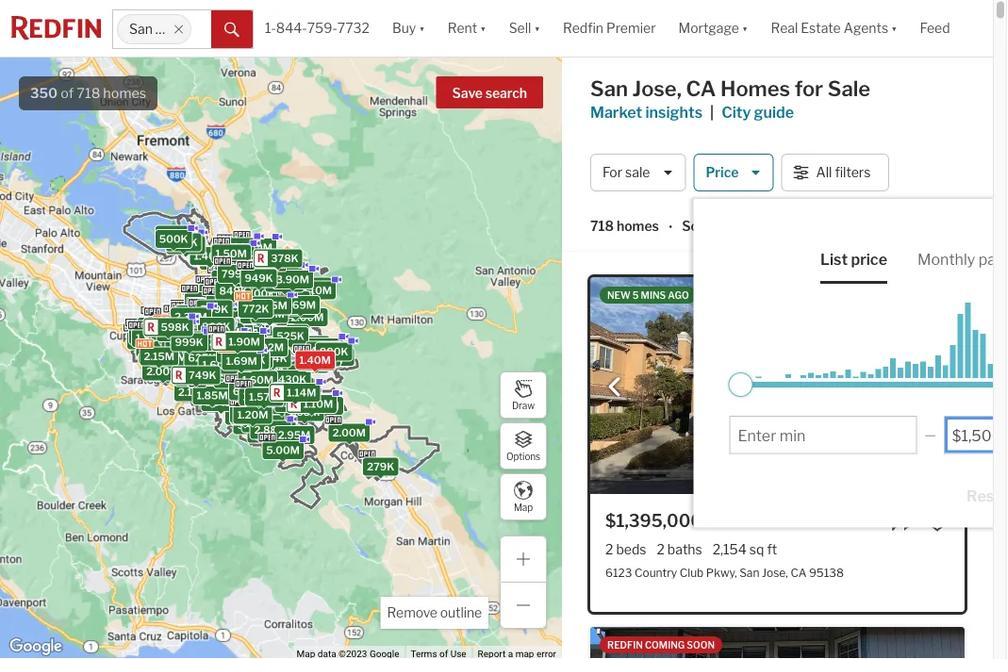 Task type: locate. For each thing, give the bounding box(es) containing it.
1.80m
[[136, 332, 167, 344], [216, 335, 247, 347], [212, 391, 244, 403], [205, 396, 237, 408]]

remove outline
[[387, 605, 482, 621]]

1 vertical spatial 1.25m
[[268, 372, 299, 385]]

1.73m
[[198, 359, 229, 371]]

san up market
[[590, 76, 628, 101]]

0 vertical spatial 1.95m
[[230, 261, 262, 273]]

1.24m down 589k
[[301, 356, 331, 368]]

0 horizontal spatial ca
[[686, 76, 716, 101]]

2.65m
[[220, 304, 253, 316]]

2 ▾ from the left
[[480, 20, 486, 36]]

1 horizontal spatial jose,
[[762, 566, 788, 579]]

1 vertical spatial 2 units
[[245, 356, 280, 368]]

0 horizontal spatial 1.95m
[[197, 383, 228, 395]]

dialog
[[693, 199, 1007, 528]]

1 vertical spatial ca
[[791, 566, 807, 579]]

2.10m
[[301, 284, 332, 296], [155, 325, 186, 337], [140, 342, 171, 354], [178, 386, 209, 399]]

▾ right mortgage
[[742, 20, 748, 36]]

▾ inside 'link'
[[891, 20, 897, 36]]

None search field
[[192, 10, 211, 48]]

▾ right sell
[[534, 20, 540, 36]]

2.15m up 1.53m
[[144, 350, 174, 362]]

0 horizontal spatial 1.25m
[[176, 319, 207, 331]]

0 horizontal spatial 749k
[[189, 369, 216, 381]]

1 vertical spatial 999k
[[239, 358, 267, 370]]

jose, inside san jose, ca homes for sale market insights | city guide
[[632, 76, 682, 101]]

0 vertical spatial 718
[[77, 85, 100, 101]]

0 vertical spatial 999k
[[175, 336, 204, 348]]

ca left 95138
[[791, 566, 807, 579]]

3 units down 2.30m
[[172, 327, 207, 339]]

▾ right buy
[[419, 20, 425, 36]]

385k
[[244, 308, 273, 321]]

5 ▾ from the left
[[891, 20, 897, 36]]

95138
[[809, 566, 844, 579]]

save search
[[452, 85, 527, 101]]

buy
[[392, 20, 416, 36]]

0 horizontal spatial 3.20m
[[237, 419, 270, 431]]

819k
[[163, 330, 190, 342]]

2.28m
[[147, 327, 179, 340]]

monthly paym
[[917, 250, 1007, 268]]

0 vertical spatial 1.65m
[[213, 339, 245, 352]]

1.89m
[[164, 341, 196, 353], [198, 353, 229, 365], [207, 372, 239, 384]]

759-
[[307, 20, 337, 36]]

1.43m
[[219, 339, 250, 351]]

3.90m
[[276, 273, 309, 286]]

monthly
[[917, 250, 975, 268]]

mortgage ▾
[[678, 20, 748, 36]]

0 horizontal spatial 999k
[[175, 336, 204, 348]]

1 vertical spatial 990k
[[189, 320, 218, 332]]

2 baths
[[657, 541, 702, 557]]

1 horizontal spatial 989k
[[281, 380, 310, 393]]

0 vertical spatial 1.33m
[[196, 321, 227, 333]]

0 horizontal spatial 1.33m
[[196, 321, 227, 333]]

1.24m
[[301, 356, 331, 368], [280, 388, 310, 400]]

redfin premier
[[563, 20, 656, 36]]

1 horizontal spatial san
[[590, 76, 628, 101]]

2.19m
[[196, 371, 227, 384]]

1.24m down 1.09m
[[280, 388, 310, 400]]

1.63m down 306k
[[219, 367, 250, 380]]

▾ for rent ▾
[[480, 20, 486, 36]]

1 vertical spatial 1.02m
[[253, 341, 284, 354]]

2.88m
[[254, 424, 287, 436]]

0 horizontal spatial san
[[129, 21, 153, 37]]

ca
[[686, 76, 716, 101], [791, 566, 807, 579]]

4 ▾ from the left
[[742, 20, 748, 36]]

2.15m
[[166, 334, 196, 346], [144, 350, 174, 362]]

3.26m
[[185, 368, 218, 380]]

0 vertical spatial 850k
[[213, 302, 242, 314]]

1 vertical spatial 859k
[[237, 350, 265, 362]]

1 horizontal spatial 1.65m
[[289, 406, 320, 418]]

718 right of
[[77, 85, 100, 101]]

jose, up the insights
[[632, 76, 682, 101]]

club
[[680, 566, 704, 579]]

0 horizontal spatial 718
[[77, 85, 100, 101]]

3 units up 828k
[[187, 305, 222, 318]]

city
[[721, 103, 751, 121]]

2.39m
[[180, 308, 212, 320], [208, 326, 240, 338]]

0 horizontal spatial 499k
[[152, 318, 180, 330]]

1 vertical spatial 190k
[[259, 360, 286, 372]]

0 vertical spatial 190k
[[226, 342, 253, 355]]

next button image
[[931, 377, 950, 396]]

1 horizontal spatial 859k
[[270, 291, 299, 303]]

redfin
[[607, 639, 643, 651]]

1 vertical spatial 718
[[590, 218, 614, 234]]

new 5 mins ago
[[607, 289, 689, 301]]

645k
[[238, 360, 267, 373]]

0 horizontal spatial 899k
[[192, 340, 220, 353]]

paym
[[978, 250, 1007, 268]]

430k down "385k"
[[250, 321, 279, 334]]

2.80m
[[154, 351, 187, 363]]

rent ▾ button
[[448, 0, 486, 57]]

729k
[[257, 345, 284, 358]]

1.50m
[[241, 241, 272, 254], [232, 246, 264, 258], [215, 247, 247, 260], [189, 295, 220, 307], [280, 303, 311, 315], [178, 310, 210, 322], [178, 325, 209, 337], [221, 342, 252, 354], [222, 364, 253, 376]]

0 vertical spatial 1.02m
[[170, 239, 201, 251]]

homes inside 718 homes • sort
[[617, 218, 659, 234]]

1-844-759-7732 link
[[265, 20, 370, 36]]

homes right of
[[103, 85, 146, 101]]

remove san jose image
[[173, 24, 184, 35]]

▾ right rent
[[480, 20, 486, 36]]

1 horizontal spatial 749k
[[220, 387, 248, 399]]

1.19m
[[245, 270, 274, 282]]

0 vertical spatial 2 units
[[204, 255, 238, 267]]

outline
[[440, 605, 482, 621]]

0 vertical spatial 499k
[[152, 318, 180, 330]]

888k
[[238, 271, 266, 284]]

1 vertical spatial 499k
[[310, 345, 338, 357]]

san down 2,154 sq ft
[[739, 566, 759, 579]]

2 horizontal spatial san
[[739, 566, 759, 579]]

715k
[[176, 336, 202, 349]]

0 vertical spatial 2.29m
[[150, 360, 182, 373]]

1 vertical spatial 1.24m
[[280, 388, 310, 400]]

reset button
[[943, 477, 1007, 514]]

2.50m up 649k
[[198, 354, 231, 366]]

google image
[[5, 635, 67, 659]]

redfin coming soon
[[607, 639, 715, 651]]

0 vertical spatial 1.29m
[[257, 269, 288, 282]]

980k
[[254, 275, 282, 287]]

0 vertical spatial 2.50m
[[216, 326, 249, 339]]

1 vertical spatial 1.29m
[[282, 303, 313, 315]]

1 vertical spatial san
[[590, 76, 628, 101]]

1.95m
[[230, 261, 262, 273], [197, 383, 228, 395]]

749k
[[189, 369, 216, 381], [220, 387, 248, 399]]

san inside san jose, ca homes for sale market insights | city guide
[[590, 76, 628, 101]]

3 ▾ from the left
[[534, 20, 540, 36]]

Enter max text field
[[952, 426, 1007, 445]]

265k
[[275, 376, 303, 388]]

2 units
[[204, 255, 238, 267], [245, 356, 280, 368]]

3.20m
[[292, 358, 325, 370], [237, 419, 270, 431]]

625k
[[210, 298, 238, 310], [188, 352, 216, 364], [220, 372, 248, 384]]

1 horizontal spatial 660k
[[250, 320, 278, 333]]

430k up 1.14m
[[278, 373, 307, 386]]

1 vertical spatial 1.63m
[[179, 385, 210, 397]]

price button
[[693, 154, 774, 191]]

0 vertical spatial ca
[[686, 76, 716, 101]]

san left jose
[[129, 21, 153, 37]]

1 vertical spatial 430k
[[278, 373, 307, 386]]

all filters button
[[781, 154, 889, 191]]

homes left •
[[617, 218, 659, 234]]

1 vertical spatial 2.50m
[[198, 354, 231, 366]]

1 horizontal spatial 2 units
[[245, 356, 280, 368]]

pkwy,
[[706, 566, 737, 579]]

0 vertical spatial 749k
[[189, 369, 216, 381]]

1 horizontal spatial 2.29m
[[260, 418, 292, 430]]

san
[[129, 21, 153, 37], [590, 76, 628, 101], [739, 566, 759, 579]]

0 horizontal spatial 1.63m
[[179, 385, 210, 397]]

1 horizontal spatial 1.25m
[[234, 408, 265, 420]]

530k
[[262, 378, 291, 390]]

2.50m up 1.43m
[[216, 326, 249, 339]]

san for jose,
[[590, 76, 628, 101]]

470k
[[260, 379, 288, 391]]

1 vertical spatial 989k
[[281, 380, 310, 393]]

798k
[[188, 352, 216, 365]]

975k
[[241, 291, 269, 303], [212, 337, 240, 349]]

1 horizontal spatial 1.35m
[[265, 374, 296, 386]]

photo of 3433 wine cork way, san jose, ca 95124 image
[[590, 627, 965, 659]]

jose, down 'ft'
[[762, 566, 788, 579]]

for
[[795, 76, 823, 101]]

3.20m down 589k
[[292, 358, 325, 370]]

945k
[[257, 355, 286, 367]]

dialog containing list price
[[693, 199, 1007, 528]]

279k
[[367, 460, 394, 473]]

2.30m
[[175, 311, 207, 323]]

4.30m
[[141, 325, 175, 337]]

0 vertical spatial 1.35m
[[207, 335, 238, 347]]

828k
[[202, 320, 230, 333]]

3.20m down 1.57m
[[237, 419, 270, 431]]

750k down 2.65m at the left top of page
[[229, 317, 258, 330]]

0 vertical spatial 899k
[[243, 295, 272, 307]]

ca up "|"
[[686, 76, 716, 101]]

1 vertical spatial 850k
[[250, 360, 279, 372]]

0 vertical spatial 3.20m
[[292, 358, 325, 370]]

989k
[[159, 229, 188, 241], [281, 380, 310, 393]]

179k
[[238, 357, 264, 370]]

1 vertical spatial 975k
[[212, 337, 240, 349]]

750k up the 729k
[[277, 328, 305, 340]]

0 vertical spatial 430k
[[250, 321, 279, 334]]

0 vertical spatial 859k
[[270, 291, 299, 303]]

525k
[[277, 330, 305, 342]]

1.79m
[[215, 365, 245, 378]]

0 horizontal spatial 1.35m
[[207, 335, 238, 347]]

0 horizontal spatial homes
[[103, 85, 146, 101]]

1 ▾ from the left
[[419, 20, 425, 36]]

1 vertical spatial 2.15m
[[144, 350, 174, 362]]

7732
[[337, 20, 370, 36]]

1 vertical spatial 1.33m
[[318, 350, 349, 363]]

864k
[[259, 352, 287, 365]]

list
[[820, 250, 848, 268]]

1.63m down the 575k
[[179, 385, 210, 397]]

1.89m up 649k
[[198, 353, 229, 365]]

0 horizontal spatial jose,
[[632, 76, 682, 101]]

718 down for
[[590, 218, 614, 234]]

ca inside san jose, ca homes for sale market insights | city guide
[[686, 76, 716, 101]]

2.15m down 598k
[[166, 334, 196, 346]]

minimum price slider
[[728, 372, 753, 397]]

0 vertical spatial 989k
[[159, 229, 188, 241]]

country
[[635, 566, 677, 579]]

homes
[[103, 85, 146, 101], [617, 218, 659, 234]]

0 vertical spatial homes
[[103, 85, 146, 101]]

9 units
[[221, 336, 256, 348]]

map button
[[500, 473, 547, 520]]

options button
[[500, 422, 547, 470]]

0 horizontal spatial 2.29m
[[150, 360, 182, 373]]

1 vertical spatial 1.35m
[[265, 374, 296, 386]]

0 vertical spatial 975k
[[241, 291, 269, 303]]

▾ right agents
[[891, 20, 897, 36]]

2 vertical spatial 1.25m
[[234, 408, 265, 420]]

745k
[[197, 333, 225, 346]]

1 vertical spatial 1.95m
[[197, 383, 228, 395]]

1.10m
[[276, 294, 306, 306], [222, 349, 252, 361], [238, 353, 268, 365], [271, 358, 301, 370], [303, 398, 333, 410]]

860k
[[202, 321, 231, 333]]

2 vertical spatial 625k
[[220, 372, 248, 384]]

2
[[204, 255, 210, 267], [245, 356, 252, 368], [605, 541, 613, 557], [657, 541, 665, 557]]

2 horizontal spatial 1.33m
[[318, 350, 349, 363]]

1.89m down 1.73m
[[207, 372, 239, 384]]

0 vertical spatial 1.24m
[[301, 356, 331, 368]]

1 horizontal spatial 1.63m
[[219, 367, 250, 380]]

real
[[771, 20, 798, 36]]



Task type: describe. For each thing, give the bounding box(es) containing it.
list price element
[[820, 235, 887, 284]]

1 vertical spatial 1.00m
[[233, 286, 265, 298]]

monthly payment element
[[917, 235, 1007, 284]]

buy ▾ button
[[392, 0, 425, 57]]

1 vertical spatial 1.65m
[[289, 406, 320, 418]]

772k
[[242, 303, 269, 315]]

880k
[[319, 346, 348, 358]]

1 horizontal spatial 190k
[[259, 360, 286, 372]]

all
[[816, 164, 832, 180]]

598k
[[161, 321, 189, 333]]

6123
[[605, 566, 632, 579]]

previous button image
[[605, 377, 624, 396]]

5.95m
[[251, 428, 284, 440]]

789k
[[200, 332, 228, 344]]

1.91m
[[199, 389, 229, 401]]

595k
[[246, 309, 274, 321]]

1 horizontal spatial 899k
[[243, 295, 272, 307]]

sort
[[682, 218, 710, 234]]

0 vertical spatial 2.15m
[[166, 334, 196, 346]]

soon
[[687, 639, 715, 651]]

feed button
[[909, 0, 999, 57]]

2,154 sq ft
[[713, 541, 777, 557]]

350 of 718 homes
[[30, 85, 146, 101]]

0 horizontal spatial 975k
[[212, 337, 240, 349]]

1 vertical spatial 349k
[[246, 357, 274, 369]]

for
[[603, 164, 622, 180]]

1 horizontal spatial ca
[[791, 566, 807, 579]]

1.34m
[[228, 260, 259, 272]]

new
[[607, 289, 631, 301]]

▾ for buy ▾
[[419, 20, 425, 36]]

0 vertical spatial 990k
[[271, 278, 299, 290]]

2.95m
[[278, 429, 311, 441]]

3 units up 715k
[[170, 322, 205, 334]]

baths
[[667, 541, 702, 557]]

for sale
[[603, 164, 650, 180]]

0 horizontal spatial 660k
[[197, 330, 226, 342]]

650k
[[308, 351, 337, 364]]

569k
[[242, 383, 271, 395]]

262k
[[270, 332, 297, 344]]

1.13m
[[279, 295, 308, 307]]

ago
[[668, 289, 689, 301]]

submit search image
[[224, 22, 240, 37]]

260k
[[236, 354, 264, 366]]

0 horizontal spatial 2 units
[[204, 255, 238, 267]]

Enter min text field
[[738, 426, 908, 445]]

250k
[[236, 357, 264, 369]]

city guide link
[[721, 101, 798, 124]]

1 horizontal spatial 975k
[[241, 291, 269, 303]]

1.53m
[[153, 366, 184, 378]]

3.66m
[[160, 358, 193, 371]]

0 horizontal spatial 1.65m
[[213, 339, 245, 352]]

350
[[30, 85, 58, 101]]

1.28m
[[269, 277, 300, 289]]

3 units up 819k
[[171, 315, 206, 327]]

2.90m
[[214, 337, 247, 349]]

1.85m
[[197, 390, 228, 402]]

estate
[[801, 20, 841, 36]]

1.62m
[[205, 329, 235, 341]]

558k
[[244, 289, 272, 301]]

1.36m
[[193, 250, 225, 262]]

1 horizontal spatial 750k
[[277, 328, 305, 340]]

0 vertical spatial 625k
[[210, 298, 238, 310]]

0 vertical spatial 349k
[[231, 342, 259, 354]]

of
[[61, 85, 74, 101]]

▾ for sell ▾
[[534, 20, 540, 36]]

5.00m
[[266, 444, 300, 456]]

favorite button image
[[925, 509, 950, 534]]

map
[[514, 502, 533, 513]]

0 horizontal spatial 750k
[[229, 317, 258, 330]]

575k
[[179, 371, 207, 383]]

520k
[[366, 460, 395, 473]]

draw
[[512, 400, 535, 411]]

3.50m
[[195, 309, 228, 321]]

2 vertical spatial 1.33m
[[281, 395, 312, 408]]

1 vertical spatial 899k
[[192, 340, 220, 353]]

788k
[[226, 340, 254, 352]]

2.70m
[[224, 311, 256, 323]]

389k
[[169, 237, 198, 249]]

9
[[221, 336, 228, 348]]

500k
[[159, 233, 188, 245]]

440k
[[240, 343, 269, 355]]

1.59m
[[197, 374, 228, 386]]

2 vertical spatial 1.29m
[[220, 345, 250, 358]]

•
[[668, 219, 673, 235]]

1 horizontal spatial 3.20m
[[292, 358, 325, 370]]

3.00m
[[204, 344, 238, 357]]

1.21m
[[247, 262, 276, 274]]

jose
[[155, 21, 183, 37]]

1 vertical spatial jose,
[[762, 566, 788, 579]]

0 horizontal spatial 190k
[[226, 342, 253, 355]]

1.89m up 3.66m
[[164, 341, 196, 353]]

825k
[[196, 250, 225, 263]]

0 horizontal spatial 859k
[[237, 350, 265, 362]]

options
[[506, 451, 540, 462]]

mortgage
[[678, 20, 739, 36]]

1.09m
[[271, 368, 302, 380]]

1 vertical spatial 625k
[[188, 352, 216, 364]]

1 horizontal spatial 999k
[[239, 358, 267, 370]]

redfin
[[563, 20, 603, 36]]

1 horizontal spatial 1.95m
[[230, 261, 262, 273]]

1.14m
[[287, 387, 316, 399]]

reset
[[967, 487, 1007, 505]]

6123 country club pkwy, san jose, ca 95138
[[605, 566, 844, 579]]

589k
[[310, 341, 339, 353]]

map region
[[0, 0, 644, 659]]

coming
[[645, 639, 685, 651]]

san for jose
[[129, 21, 153, 37]]

2 horizontal spatial 1.25m
[[268, 372, 299, 385]]

favorite button checkbox
[[925, 509, 950, 534]]

849k
[[219, 285, 248, 297]]

photo of 6123 country club pkwy, san jose, ca 95138 image
[[590, 277, 965, 494]]

1 vertical spatial 2.29m
[[260, 418, 292, 430]]

316k
[[187, 340, 213, 352]]

2 vertical spatial 990k
[[259, 425, 288, 437]]

1 vertical spatial 2.39m
[[208, 326, 240, 338]]

buy ▾
[[392, 20, 425, 36]]

1.57m
[[249, 391, 280, 403]]

sale
[[625, 164, 650, 180]]

0 horizontal spatial 989k
[[159, 229, 188, 241]]

1.49m
[[259, 366, 290, 379]]

1 horizontal spatial 620k
[[275, 384, 303, 396]]

1 horizontal spatial 1.02m
[[253, 341, 284, 354]]

0 vertical spatial 1.00m
[[265, 272, 297, 284]]

homes
[[720, 76, 790, 101]]

0 vertical spatial 1.63m
[[219, 367, 250, 380]]

306k
[[234, 354, 263, 366]]

▾ for mortgage ▾
[[742, 20, 748, 36]]

rent
[[448, 20, 477, 36]]

list price
[[820, 250, 887, 268]]

718 inside 718 homes • sort
[[590, 218, 614, 234]]

mortgage ▾ button
[[667, 0, 759, 57]]

588k
[[258, 348, 286, 360]]

0 vertical spatial 2.39m
[[180, 308, 212, 320]]

1 vertical spatial 3.20m
[[237, 419, 270, 431]]

0 horizontal spatial 620k
[[218, 373, 246, 385]]

548k
[[253, 352, 281, 365]]



Task type: vqa. For each thing, say whether or not it's contained in the screenshot.
Public, inside the "Andries Hudde School Public, 6-8 • 0.5mi"
no



